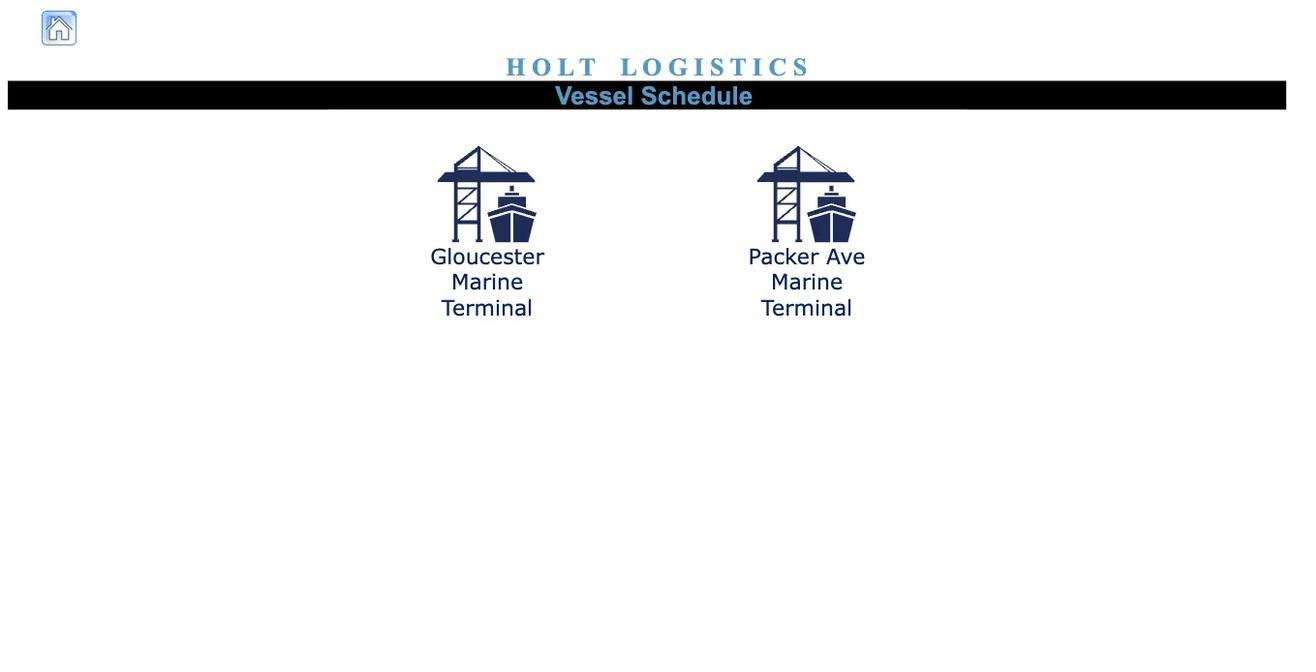 Task type: vqa. For each thing, say whether or not it's contained in the screenshot.
Try
no



Task type: locate. For each thing, give the bounding box(es) containing it.
1 horizontal spatial s
[[793, 53, 807, 80]]

1 horizontal spatial marine
[[771, 268, 843, 294]]

1 terminal from the left
[[442, 294, 533, 320]]

1 horizontal spatial terminal
[[761, 294, 853, 320]]

0 horizontal spatial o
[[532, 53, 551, 80]]

0 horizontal spatial s
[[710, 53, 724, 80]]

h
[[506, 53, 526, 80]]

o left l
[[532, 53, 551, 80]]

terminal
[[442, 294, 533, 320], [761, 294, 853, 320]]

packer ave marine terminal
[[749, 243, 866, 320]]

2 marine from the left
[[771, 268, 843, 294]]

None image field
[[342, 146, 633, 243], [662, 146, 952, 243], [342, 146, 633, 243], [662, 146, 952, 243]]

s right c
[[793, 53, 807, 80]]

terminal down packer
[[761, 294, 853, 320]]

2 terminal from the left
[[761, 294, 853, 320]]

1 horizontal spatial o
[[642, 53, 662, 80]]

o left g
[[642, 53, 662, 80]]

i right g
[[694, 53, 704, 80]]

marine
[[451, 268, 523, 294], [771, 268, 843, 294]]

schedule
[[641, 81, 753, 109]]

t    l
[[579, 53, 637, 80]]

s left the t
[[710, 53, 724, 80]]

o
[[532, 53, 551, 80], [642, 53, 662, 80]]

0 horizontal spatial i
[[694, 53, 704, 80]]

1 i from the left
[[694, 53, 704, 80]]

1 horizontal spatial i
[[753, 53, 762, 80]]

1 marine from the left
[[451, 268, 523, 294]]

i
[[694, 53, 704, 80], [753, 53, 762, 80]]

t
[[730, 53, 747, 80]]

2 i from the left
[[753, 53, 762, 80]]

0 horizontal spatial terminal
[[442, 294, 533, 320]]

2 o from the left
[[642, 53, 662, 80]]

terminal down gloucester
[[442, 294, 533, 320]]

s
[[710, 53, 724, 80], [793, 53, 807, 80]]

gloucester
[[430, 243, 544, 268]]

terminal inside packer ave marine terminal
[[761, 294, 853, 320]]

i right the t
[[753, 53, 762, 80]]

l
[[558, 53, 574, 80]]

terminal inside gloucester marine terminal
[[442, 294, 533, 320]]

1 o from the left
[[532, 53, 551, 80]]

0 horizontal spatial marine
[[451, 268, 523, 294]]

h          o l t    l o g i s t i c s vessel schedule
[[506, 53, 807, 109]]



Task type: describe. For each thing, give the bounding box(es) containing it.
vessel
[[555, 81, 634, 109]]

c
[[769, 53, 787, 80]]

marine inside packer ave marine terminal
[[771, 268, 843, 294]]

marine inside gloucester marine terminal
[[451, 268, 523, 294]]

ave
[[826, 243, 866, 268]]

1 s from the left
[[710, 53, 724, 80]]

gloucester marine terminal
[[430, 243, 544, 320]]

g
[[668, 53, 688, 80]]

packer
[[749, 243, 819, 268]]

2 s from the left
[[793, 53, 807, 80]]



